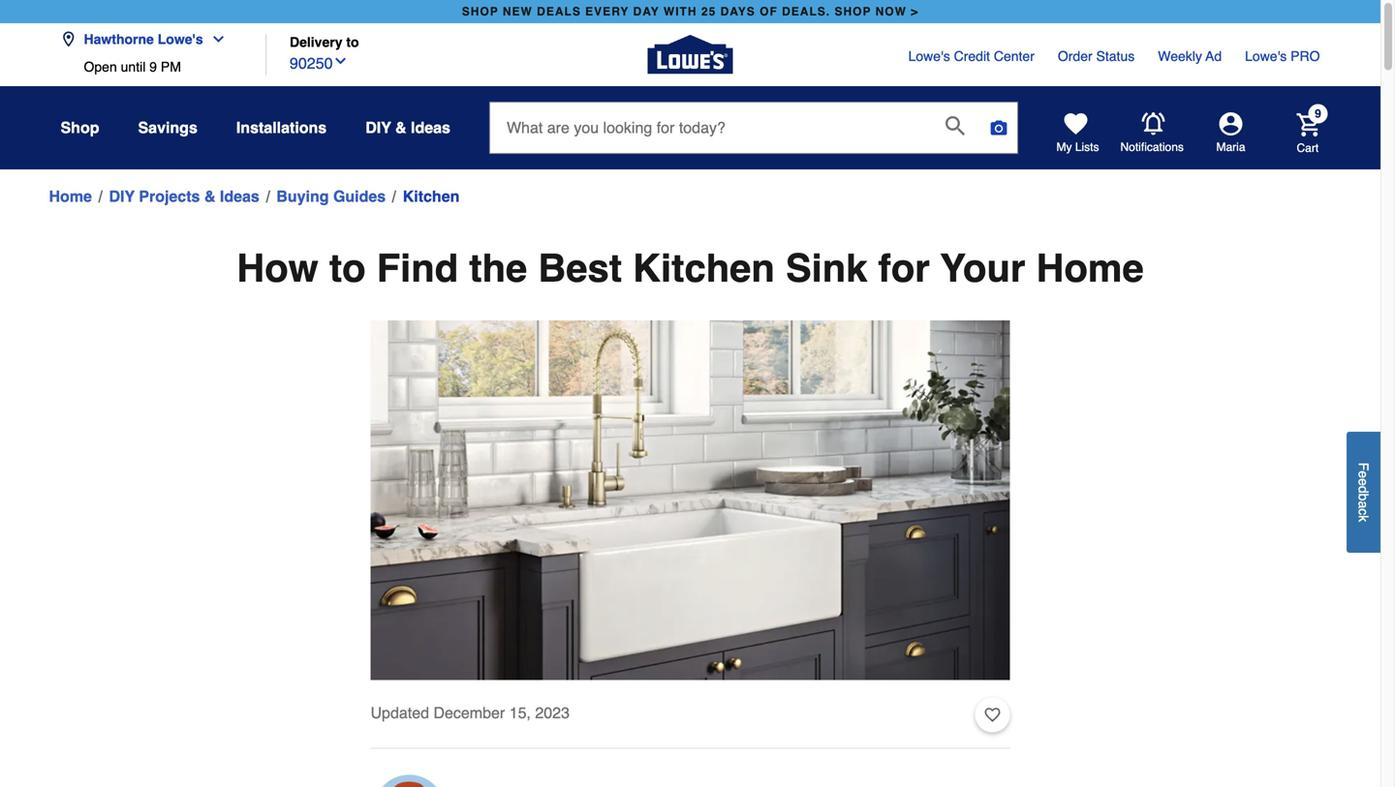 Task type: vqa. For each thing, say whether or not it's contained in the screenshot.
To associated with Delivery
yes



Task type: describe. For each thing, give the bounding box(es) containing it.
home link
[[49, 185, 92, 208]]

2 shop from the left
[[835, 5, 872, 18]]

k
[[1356, 516, 1372, 523]]

f e e d b a c k button
[[1347, 432, 1381, 553]]

buying guides link
[[277, 185, 386, 208]]

a
[[1356, 501, 1372, 509]]

90250 button
[[290, 50, 348, 75]]

lowe's pro link
[[1246, 47, 1321, 66]]

deals
[[537, 5, 581, 18]]

updated december 15, 2023
[[371, 705, 570, 723]]

weekly ad link
[[1158, 47, 1222, 66]]

until
[[121, 59, 146, 75]]

savings button
[[138, 110, 198, 145]]

2023
[[535, 705, 570, 723]]

the
[[469, 246, 528, 291]]

lowe's for lowe's pro
[[1246, 48, 1287, 64]]

status
[[1097, 48, 1135, 64]]

updated
[[371, 705, 429, 723]]

days
[[721, 5, 756, 18]]

lowe's home improvement cart image
[[1297, 113, 1321, 136]]

open until 9 pm
[[84, 59, 181, 75]]

diy projects & ideas
[[109, 188, 260, 205]]

savings
[[138, 119, 198, 137]]

how to find the best kitchen sink for your home
[[237, 246, 1144, 291]]

lowe's pro
[[1246, 48, 1321, 64]]

chevron down image
[[203, 32, 226, 47]]

chevron down image
[[333, 53, 348, 69]]

how
[[237, 246, 319, 291]]

location image
[[61, 32, 76, 47]]

15,
[[510, 705, 531, 723]]

kitchen link
[[403, 185, 460, 208]]

delivery
[[290, 34, 343, 50]]

c
[[1356, 509, 1372, 516]]

maria
[[1217, 141, 1246, 154]]

1 horizontal spatial kitchen
[[633, 246, 775, 291]]

installations button
[[236, 110, 327, 145]]

lowe's credit center
[[909, 48, 1035, 64]]

lists
[[1076, 141, 1100, 154]]

Search Query text field
[[490, 103, 930, 153]]

lowe's inside button
[[158, 32, 203, 47]]

f
[[1356, 463, 1372, 471]]

f e e d b a c k
[[1356, 463, 1372, 523]]

sink
[[786, 246, 868, 291]]

>
[[911, 5, 919, 18]]

installations
[[236, 119, 327, 137]]

weekly
[[1158, 48, 1203, 64]]

december
[[434, 705, 505, 723]]

1 horizontal spatial 9
[[1315, 107, 1322, 121]]

lowe's home improvement notification center image
[[1142, 112, 1166, 136]]

d
[[1356, 486, 1372, 494]]

buying guides
[[277, 188, 386, 205]]



Task type: locate. For each thing, give the bounding box(es) containing it.
hawthorne
[[84, 32, 154, 47]]

kitchen
[[403, 188, 460, 205], [633, 246, 775, 291]]

order
[[1058, 48, 1093, 64]]

shop new deals every day with 25 days of deals. shop now > link
[[458, 0, 923, 23]]

order status link
[[1058, 47, 1135, 66]]

weekly ad
[[1158, 48, 1222, 64]]

pm
[[161, 59, 181, 75]]

diy & ideas button
[[366, 110, 451, 145]]

lowe's left pro
[[1246, 48, 1287, 64]]

cart
[[1297, 141, 1319, 155]]

ad
[[1206, 48, 1222, 64]]

diy inside "link"
[[109, 188, 135, 205]]

lowe's home improvement logo image
[[648, 12, 733, 97]]

order status
[[1058, 48, 1135, 64]]

open
[[84, 59, 117, 75]]

heart outline image
[[985, 705, 1001, 727]]

a kitchen with a marble countertop, brown cabinets and a white farmhouse apron front sink. image
[[371, 321, 1010, 681]]

shop
[[61, 119, 99, 137]]

with
[[664, 5, 697, 18]]

e
[[1356, 471, 1372, 479], [1356, 479, 1372, 486]]

0 vertical spatial &
[[395, 119, 407, 137]]

9
[[149, 59, 157, 75], [1315, 107, 1322, 121]]

1 vertical spatial ideas
[[220, 188, 260, 205]]

b
[[1356, 494, 1372, 501]]

shop button
[[61, 110, 99, 145]]

to left find
[[329, 246, 366, 291]]

to for delivery
[[346, 34, 359, 50]]

1 e from the top
[[1356, 471, 1372, 479]]

diy & ideas
[[366, 119, 451, 137]]

1 vertical spatial home
[[1037, 246, 1144, 291]]

deals.
[[782, 5, 831, 18]]

shop left now at the top right of the page
[[835, 5, 872, 18]]

search image
[[946, 116, 965, 136]]

my
[[1057, 141, 1072, 154]]

maria button
[[1185, 112, 1278, 155]]

1 horizontal spatial diy
[[366, 119, 391, 137]]

1 horizontal spatial &
[[395, 119, 407, 137]]

ideas left buying in the top left of the page
[[220, 188, 260, 205]]

to
[[346, 34, 359, 50], [329, 246, 366, 291]]

credit
[[954, 48, 991, 64]]

e up b
[[1356, 479, 1372, 486]]

1 shop from the left
[[462, 5, 499, 18]]

diy for diy & ideas
[[366, 119, 391, 137]]

find
[[377, 246, 459, 291]]

1 vertical spatial to
[[329, 246, 366, 291]]

to up chevron down image
[[346, 34, 359, 50]]

0 horizontal spatial 9
[[149, 59, 157, 75]]

25
[[702, 5, 717, 18]]

90250
[[290, 54, 333, 72]]

1 horizontal spatial lowe's
[[909, 48, 951, 64]]

to for how
[[329, 246, 366, 291]]

0 vertical spatial kitchen
[[403, 188, 460, 205]]

center
[[994, 48, 1035, 64]]

0 horizontal spatial kitchen
[[403, 188, 460, 205]]

0 vertical spatial 9
[[149, 59, 157, 75]]

0 vertical spatial diy
[[366, 119, 391, 137]]

best
[[538, 246, 622, 291]]

2 e from the top
[[1356, 479, 1372, 486]]

every
[[586, 5, 629, 18]]

1 vertical spatial &
[[204, 188, 216, 205]]

home
[[49, 188, 92, 205], [1037, 246, 1144, 291]]

hawthorne lowe's
[[84, 32, 203, 47]]

lowe's home improvement lists image
[[1065, 112, 1088, 136]]

shop
[[462, 5, 499, 18], [835, 5, 872, 18]]

2 horizontal spatial lowe's
[[1246, 48, 1287, 64]]

diy inside button
[[366, 119, 391, 137]]

buying
[[277, 188, 329, 205]]

0 horizontal spatial shop
[[462, 5, 499, 18]]

diy up guides
[[366, 119, 391, 137]]

9 left the pm
[[149, 59, 157, 75]]

delivery to
[[290, 34, 359, 50]]

0 vertical spatial ideas
[[411, 119, 451, 137]]

& up kitchen link
[[395, 119, 407, 137]]

1 horizontal spatial home
[[1037, 246, 1144, 291]]

for
[[879, 246, 930, 291]]

1 horizontal spatial ideas
[[411, 119, 451, 137]]

0 vertical spatial to
[[346, 34, 359, 50]]

1 vertical spatial kitchen
[[633, 246, 775, 291]]

&
[[395, 119, 407, 137], [204, 188, 216, 205]]

0 vertical spatial home
[[49, 188, 92, 205]]

1 vertical spatial 9
[[1315, 107, 1322, 121]]

guides
[[333, 188, 386, 205]]

lowe's up the pm
[[158, 32, 203, 47]]

notifications
[[1121, 141, 1184, 154]]

my lists link
[[1057, 112, 1100, 155]]

diy projects & ideas link
[[109, 185, 260, 208]]

diy for diy projects & ideas
[[109, 188, 135, 205]]

ideas
[[411, 119, 451, 137], [220, 188, 260, 205]]

0 horizontal spatial home
[[49, 188, 92, 205]]

projects
[[139, 188, 200, 205]]

9 up cart
[[1315, 107, 1322, 121]]

now
[[876, 5, 907, 18]]

day
[[633, 5, 660, 18]]

ideas inside button
[[411, 119, 451, 137]]

ideas inside "link"
[[220, 188, 260, 205]]

0 horizontal spatial ideas
[[220, 188, 260, 205]]

& inside button
[[395, 119, 407, 137]]

ideas up kitchen link
[[411, 119, 451, 137]]

hawthorne lowe's button
[[61, 20, 234, 59]]

0 horizontal spatial diy
[[109, 188, 135, 205]]

of
[[760, 5, 778, 18]]

diy
[[366, 119, 391, 137], [109, 188, 135, 205]]

lowe's for lowe's credit center
[[909, 48, 951, 64]]

shop left new
[[462, 5, 499, 18]]

0 horizontal spatial &
[[204, 188, 216, 205]]

your
[[941, 246, 1026, 291]]

1 vertical spatial diy
[[109, 188, 135, 205]]

camera image
[[990, 118, 1009, 138]]

lowe's left credit
[[909, 48, 951, 64]]

shop new deals every day with 25 days of deals. shop now >
[[462, 5, 919, 18]]

None search field
[[489, 102, 1019, 172]]

& right projects
[[204, 188, 216, 205]]

& inside "link"
[[204, 188, 216, 205]]

e up d
[[1356, 471, 1372, 479]]

new
[[503, 5, 533, 18]]

0 horizontal spatial lowe's
[[158, 32, 203, 47]]

1 horizontal spatial shop
[[835, 5, 872, 18]]

my lists
[[1057, 141, 1100, 154]]

pro
[[1291, 48, 1321, 64]]

lowe's credit center link
[[909, 47, 1035, 66]]

diy left projects
[[109, 188, 135, 205]]

lowe's
[[158, 32, 203, 47], [909, 48, 951, 64], [1246, 48, 1287, 64]]



